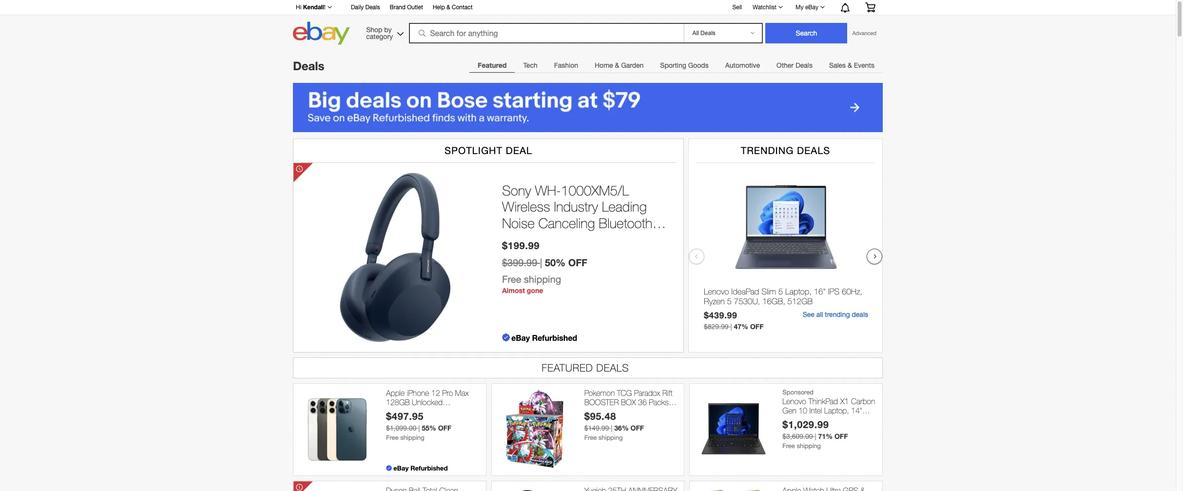 Task type: describe. For each thing, give the bounding box(es) containing it.
1 vertical spatial ebay refurbished
[[394, 464, 448, 472]]

wireless
[[502, 199, 550, 215]]

tech link
[[515, 56, 546, 75]]

lenovo ideapad slim 5 laptop, 16" ips  60hz, ryzen 5 7530u, 16gb, 512gb
[[704, 287, 863, 306]]

featured menu bar
[[470, 55, 883, 75]]

other
[[777, 61, 794, 69]]

account navigation
[[291, 0, 883, 15]]

home
[[595, 61, 613, 69]]

deals
[[852, 311, 869, 319]]

see
[[803, 311, 815, 319]]

deal
[[506, 145, 533, 156]]

my
[[796, 4, 804, 11]]

deals for trending deals
[[798, 145, 831, 156]]

fashion
[[555, 61, 579, 69]]

$1,029.99 $3,609.00 | 71% off free shipping
[[783, 419, 849, 450]]

$149.99
[[585, 425, 609, 432]]

sporting goods
[[661, 61, 709, 69]]

off for $497.95
[[438, 424, 452, 432]]

max
[[455, 389, 469, 397]]

55%
[[422, 424, 436, 432]]

bluetooth
[[599, 215, 653, 231]]

brand
[[390, 4, 406, 11]]

intel
[[810, 406, 823, 415]]

0 horizontal spatial 5
[[728, 297, 732, 306]]

canceling
[[539, 215, 595, 231]]

help & contact
[[433, 4, 473, 11]]

watchlist
[[753, 4, 777, 11]]

leading
[[602, 199, 647, 215]]

| for $1,029.99
[[815, 433, 817, 441]]

sponsored lenovo thinkpad x1 carbon gen 10 intel laptop, 14" ips,  i7-1270p vpro®, 32gb
[[783, 389, 876, 425]]

hi kendall !
[[296, 3, 326, 11]]

sell link
[[729, 4, 747, 11]]

help & contact link
[[433, 2, 473, 13]]

| inside $399.99 | 50% off
[[540, 257, 543, 268]]

50%
[[545, 256, 566, 268]]

automotive link
[[717, 56, 769, 75]]

spotlight
[[445, 145, 503, 156]]

shop
[[366, 26, 383, 33]]

7530u,
[[735, 297, 761, 306]]

$199.99
[[502, 239, 540, 251]]

!
[[324, 4, 326, 11]]

by
[[385, 26, 392, 33]]

apple iphone 12 pro max 128gb unlocked smartphone - very good link
[[386, 389, 481, 416]]

free for $1,029.99
[[783, 443, 796, 450]]

booster
[[585, 398, 619, 407]]

$1,029.99
[[783, 419, 830, 430]]

71%
[[819, 432, 833, 441]]

gen
[[783, 406, 797, 415]]

category
[[366, 32, 393, 40]]

off right 50%
[[569, 256, 588, 268]]

$497.95 $1,099.00 | 55% off free shipping
[[386, 410, 452, 442]]

fashion link
[[546, 56, 587, 75]]

ebay inside account navigation
[[806, 4, 819, 11]]

almost
[[502, 286, 525, 294]]

garden
[[622, 61, 644, 69]]

paradox
[[635, 389, 661, 397]]

sales
[[830, 61, 846, 69]]

| for $95.48
[[611, 425, 613, 432]]

& for contact
[[447, 4, 451, 11]]

very
[[434, 407, 447, 416]]

none submit inside "shop by category" 'banner'
[[766, 23, 848, 43]]

12
[[432, 389, 440, 397]]

pro
[[442, 389, 453, 397]]

featured deals
[[542, 362, 630, 374]]

free for $497.95
[[386, 434, 399, 442]]

| inside $829.99 | 47% off
[[731, 323, 733, 331]]

featured for featured
[[478, 61, 507, 69]]

noise
[[502, 215, 535, 231]]

16gb,
[[763, 297, 786, 306]]

thinkpad
[[809, 397, 839, 406]]

featured for featured deals
[[542, 362, 594, 374]]

home & garden
[[595, 61, 644, 69]]

lenovo inside sponsored lenovo thinkpad x1 carbon gen 10 intel laptop, 14" ips,  i7-1270p vpro®, 32gb
[[783, 397, 807, 406]]

lenovo inside lenovo ideapad slim 5 laptop, 16" ips  60hz, ryzen 5 7530u, 16gb, 512gb
[[704, 287, 730, 297]]

wh-
[[535, 182, 561, 198]]

good
[[450, 407, 468, 416]]

other deals
[[777, 61, 813, 69]]

big deals on bose starting at $79 save on ebay refurished finds with a warranty. image
[[293, 83, 883, 132]]

home & garden link
[[587, 56, 652, 75]]

ips
[[829, 287, 840, 297]]

advanced link
[[848, 23, 882, 43]]

watchlist link
[[748, 1, 788, 13]]

sales & events
[[830, 61, 875, 69]]

vpro®,
[[831, 416, 853, 425]]

1 horizontal spatial ebay refurbished
[[512, 333, 578, 342]]

$439.99
[[704, 310, 738, 321]]

free for $95.48
[[585, 434, 597, 442]]

my ebay link
[[791, 1, 830, 13]]

& for events
[[848, 61, 853, 69]]

$95.48
[[585, 410, 617, 422]]

apple iphone 12 pro max 128gb unlocked smartphone - very good
[[386, 389, 469, 416]]

daily
[[351, 4, 364, 11]]

shop by category banner
[[291, 0, 883, 47]]

pokemon
[[585, 389, 615, 397]]

shipping for $1,029.99
[[797, 443, 822, 450]]

iphone
[[407, 389, 429, 397]]



Task type: vqa. For each thing, say whether or not it's contained in the screenshot.
off inside $1,029.99 $3,609.00 | 71% off free shipping
yes



Task type: locate. For each thing, give the bounding box(es) containing it.
deals inside account navigation
[[366, 4, 380, 11]]

-
[[429, 407, 431, 416]]

rift
[[663, 389, 673, 397]]

2 horizontal spatial ebay
[[806, 4, 819, 11]]

1 horizontal spatial 5
[[779, 287, 784, 297]]

featured up pokemon
[[542, 362, 594, 374]]

pokemon tcg paradox rift booster box 36 packs sealed new link
[[585, 389, 680, 416]]

free down $3,609.00 at the right of the page
[[783, 443, 796, 450]]

packs
[[649, 398, 669, 407]]

hi
[[296, 4, 302, 11]]

0 vertical spatial lenovo
[[704, 287, 730, 297]]

10
[[799, 406, 808, 415]]

36
[[639, 398, 647, 407]]

| inside $1,029.99 $3,609.00 | 71% off free shipping
[[815, 433, 817, 441]]

0 vertical spatial laptop,
[[786, 287, 812, 297]]

off for $95.48
[[631, 424, 644, 432]]

| left 50%
[[540, 257, 543, 268]]

ebay refurbished down gone
[[512, 333, 578, 342]]

free shipping almost gone
[[502, 273, 562, 294]]

apple
[[386, 389, 405, 397]]

| left 71%
[[815, 433, 817, 441]]

shipping inside $95.48 $149.99 | 36% off free shipping
[[599, 434, 623, 442]]

industry
[[554, 199, 599, 215]]

shipping inside $497.95 $1,099.00 | 55% off free shipping
[[401, 434, 425, 442]]

5 right ryzen
[[728, 297, 732, 306]]

outlet
[[407, 4, 423, 11]]

free inside "free shipping almost gone"
[[502, 273, 522, 285]]

refurbished down 55%
[[411, 464, 448, 472]]

free inside $95.48 $149.99 | 36% off free shipping
[[585, 434, 597, 442]]

daily deals link
[[351, 2, 380, 13]]

events
[[855, 61, 875, 69]]

pokemon tcg paradox rift booster box 36 packs sealed new
[[585, 389, 673, 416]]

deals for other deals
[[796, 61, 813, 69]]

off right 71%
[[835, 432, 849, 441]]

shipping up gone
[[524, 273, 562, 285]]

& right 'home'
[[615, 61, 620, 69]]

lenovo thinkpad x1 carbon gen 10 intel laptop, 14" ips,  i7-1270p vpro®, 32gb link
[[783, 397, 878, 425]]

goods
[[689, 61, 709, 69]]

shipping inside "free shipping almost gone"
[[524, 273, 562, 285]]

my ebay
[[796, 4, 819, 11]]

box
[[621, 398, 636, 407]]

128gb
[[386, 398, 410, 407]]

ebay refurbished down 55%
[[394, 464, 448, 472]]

16"
[[814, 287, 826, 297]]

featured left tech
[[478, 61, 507, 69]]

$829.99
[[704, 323, 729, 331]]

0 horizontal spatial ebay
[[394, 464, 409, 472]]

| left "36%" at the right
[[611, 425, 613, 432]]

ebay down $1,099.00 at the left bottom
[[394, 464, 409, 472]]

| inside $95.48 $149.99 | 36% off free shipping
[[611, 425, 613, 432]]

off for $1,029.99
[[835, 432, 849, 441]]

&
[[447, 4, 451, 11], [615, 61, 620, 69], [848, 61, 853, 69]]

brand outlet
[[390, 4, 423, 11]]

ebay down almost
[[512, 333, 530, 342]]

off right 47%
[[751, 322, 764, 331]]

off right "36%" at the right
[[631, 424, 644, 432]]

deals for featured deals
[[597, 362, 630, 374]]

featured tab list
[[470, 55, 883, 75]]

off inside $1,029.99 $3,609.00 | 71% off free shipping
[[835, 432, 849, 441]]

trending deals
[[741, 145, 831, 156]]

shop by category button
[[362, 22, 406, 43]]

& inside account navigation
[[447, 4, 451, 11]]

shipping down $3,609.00 at the right of the page
[[797, 443, 822, 450]]

36%
[[615, 424, 629, 432]]

Search for anything text field
[[411, 24, 683, 42]]

kendall
[[303, 3, 324, 11]]

carbon
[[852, 397, 876, 406]]

0 vertical spatial refurbished
[[532, 333, 578, 342]]

laptop, up 512gb at right bottom
[[786, 287, 812, 297]]

free inside $1,029.99 $3,609.00 | 71% off free shipping
[[783, 443, 796, 450]]

& right help
[[447, 4, 451, 11]]

0 horizontal spatial &
[[447, 4, 451, 11]]

1 vertical spatial refurbished
[[411, 464, 448, 472]]

0 horizontal spatial refurbished
[[411, 464, 448, 472]]

see all trending deals
[[803, 311, 869, 319]]

x1
[[841, 397, 850, 406]]

1 vertical spatial lenovo
[[783, 397, 807, 406]]

| for $497.95
[[419, 425, 420, 432]]

60hz,
[[842, 287, 863, 297]]

shipping for $95.48
[[599, 434, 623, 442]]

$95.48 $149.99 | 36% off free shipping
[[585, 410, 644, 442]]

off inside $95.48 $149.99 | 36% off free shipping
[[631, 424, 644, 432]]

1 vertical spatial 5
[[728, 297, 732, 306]]

shipping down $1,099.00 at the left bottom
[[401, 434, 425, 442]]

0 horizontal spatial lenovo
[[704, 287, 730, 297]]

free down $149.99
[[585, 434, 597, 442]]

new
[[609, 407, 624, 416]]

0 horizontal spatial ebay refurbished
[[394, 464, 448, 472]]

& right sales
[[848, 61, 853, 69]]

2 horizontal spatial &
[[848, 61, 853, 69]]

| left 55%
[[419, 425, 420, 432]]

unlocked
[[412, 398, 443, 407]]

free inside $497.95 $1,099.00 | 55% off free shipping
[[386, 434, 399, 442]]

5 right slim
[[779, 287, 784, 297]]

| inside $497.95 $1,099.00 | 55% off free shipping
[[419, 425, 420, 432]]

47%
[[734, 322, 749, 331]]

1 horizontal spatial lenovo
[[783, 397, 807, 406]]

None submit
[[766, 23, 848, 43]]

see all trending deals link
[[803, 311, 869, 319]]

sell
[[733, 4, 742, 11]]

shipping down "36%" at the right
[[599, 434, 623, 442]]

tcg
[[617, 389, 632, 397]]

$1,099.00
[[386, 425, 417, 432]]

$829.99 | 47% off
[[704, 322, 764, 331]]

free up almost
[[502, 273, 522, 285]]

sony wh-1000xm5/l wireless industry leading noise canceling bluetooth headphones link
[[502, 182, 674, 248]]

$497.95
[[386, 410, 424, 422]]

refurbished
[[532, 333, 578, 342], [411, 464, 448, 472]]

0 vertical spatial ebay
[[806, 4, 819, 11]]

shop by category
[[366, 26, 393, 40]]

0 vertical spatial 5
[[779, 287, 784, 297]]

off inside $497.95 $1,099.00 | 55% off free shipping
[[438, 424, 452, 432]]

refurbished up "featured deals"
[[532, 333, 578, 342]]

free down $1,099.00 at the left bottom
[[386, 434, 399, 442]]

ebay
[[806, 4, 819, 11], [512, 333, 530, 342], [394, 464, 409, 472]]

deals link
[[293, 59, 325, 73]]

laptop, up vpro®, at the bottom right of page
[[825, 406, 850, 415]]

1000xm5/l
[[561, 182, 629, 198]]

slim
[[762, 287, 777, 297]]

lenovo up ryzen
[[704, 287, 730, 297]]

sony wh-1000xm5/l wireless industry leading noise canceling bluetooth headphones
[[502, 182, 653, 248]]

contact
[[452, 4, 473, 11]]

deals inside featured menu bar
[[796, 61, 813, 69]]

5
[[779, 287, 784, 297], [728, 297, 732, 306]]

laptop, inside sponsored lenovo thinkpad x1 carbon gen 10 intel laptop, 14" ips,  i7-1270p vpro®, 32gb
[[825, 406, 850, 415]]

0 vertical spatial featured
[[478, 61, 507, 69]]

| left 47%
[[731, 323, 733, 331]]

1 vertical spatial ebay
[[512, 333, 530, 342]]

$399.99 | 50% off
[[502, 256, 588, 268]]

other deals link
[[769, 56, 821, 75]]

lenovo down sponsored
[[783, 397, 807, 406]]

ebay right my
[[806, 4, 819, 11]]

shipping inside $1,029.99 $3,609.00 | 71% off free shipping
[[797, 443, 822, 450]]

headphones
[[502, 232, 576, 248]]

i7-
[[798, 416, 807, 425]]

0 horizontal spatial laptop,
[[786, 287, 812, 297]]

1 vertical spatial featured
[[542, 362, 594, 374]]

1 horizontal spatial ebay
[[512, 333, 530, 342]]

smartphone
[[386, 407, 426, 416]]

1 vertical spatial laptop,
[[825, 406, 850, 415]]

deals for daily deals
[[366, 4, 380, 11]]

shipping for $497.95
[[401, 434, 425, 442]]

1 horizontal spatial featured
[[542, 362, 594, 374]]

sporting
[[661, 61, 687, 69]]

$3,609.00
[[783, 433, 814, 441]]

2 vertical spatial ebay
[[394, 464, 409, 472]]

1 horizontal spatial laptop,
[[825, 406, 850, 415]]

512gb
[[788, 297, 813, 306]]

1 horizontal spatial refurbished
[[532, 333, 578, 342]]

14"
[[852, 406, 863, 415]]

|
[[540, 257, 543, 268], [731, 323, 733, 331], [419, 425, 420, 432], [611, 425, 613, 432], [815, 433, 817, 441]]

1 horizontal spatial &
[[615, 61, 620, 69]]

32gb
[[856, 416, 875, 425]]

sony
[[502, 182, 532, 198]]

& for garden
[[615, 61, 620, 69]]

sponsored
[[783, 389, 814, 396]]

0 vertical spatial ebay refurbished
[[512, 333, 578, 342]]

laptop, inside lenovo ideapad slim 5 laptop, 16" ips  60hz, ryzen 5 7530u, 16gb, 512gb
[[786, 287, 812, 297]]

$399.99
[[502, 257, 538, 268]]

your shopping cart image
[[865, 2, 877, 12]]

advanced
[[853, 30, 877, 36]]

gone
[[527, 286, 544, 294]]

0 horizontal spatial featured
[[478, 61, 507, 69]]

off right 55%
[[438, 424, 452, 432]]

featured inside 'link'
[[478, 61, 507, 69]]

sealed
[[585, 407, 607, 416]]



